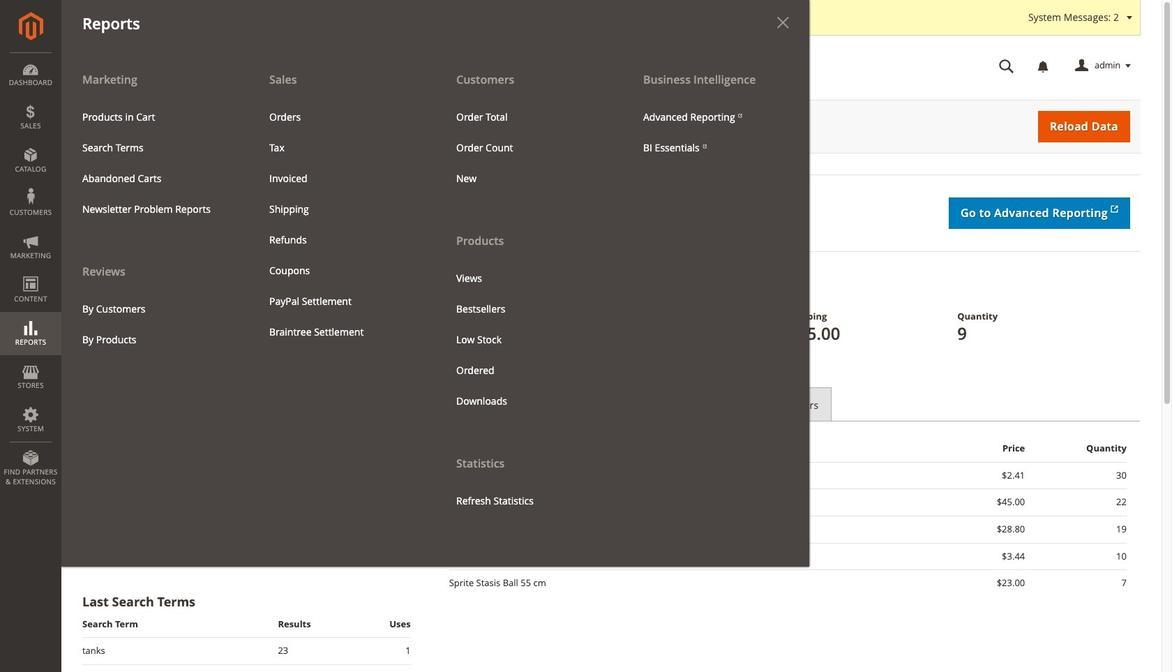 Task type: vqa. For each thing, say whether or not it's contained in the screenshot.
menu
yes



Task type: locate. For each thing, give the bounding box(es) containing it.
menu bar
[[0, 0, 810, 567]]

menu
[[61, 64, 810, 567], [61, 64, 249, 355], [436, 64, 623, 516], [72, 102, 238, 225], [259, 102, 425, 348], [446, 102, 612, 194], [633, 102, 799, 163], [446, 263, 612, 417], [72, 294, 238, 355]]



Task type: describe. For each thing, give the bounding box(es) containing it.
magento admin panel image
[[18, 12, 43, 40]]



